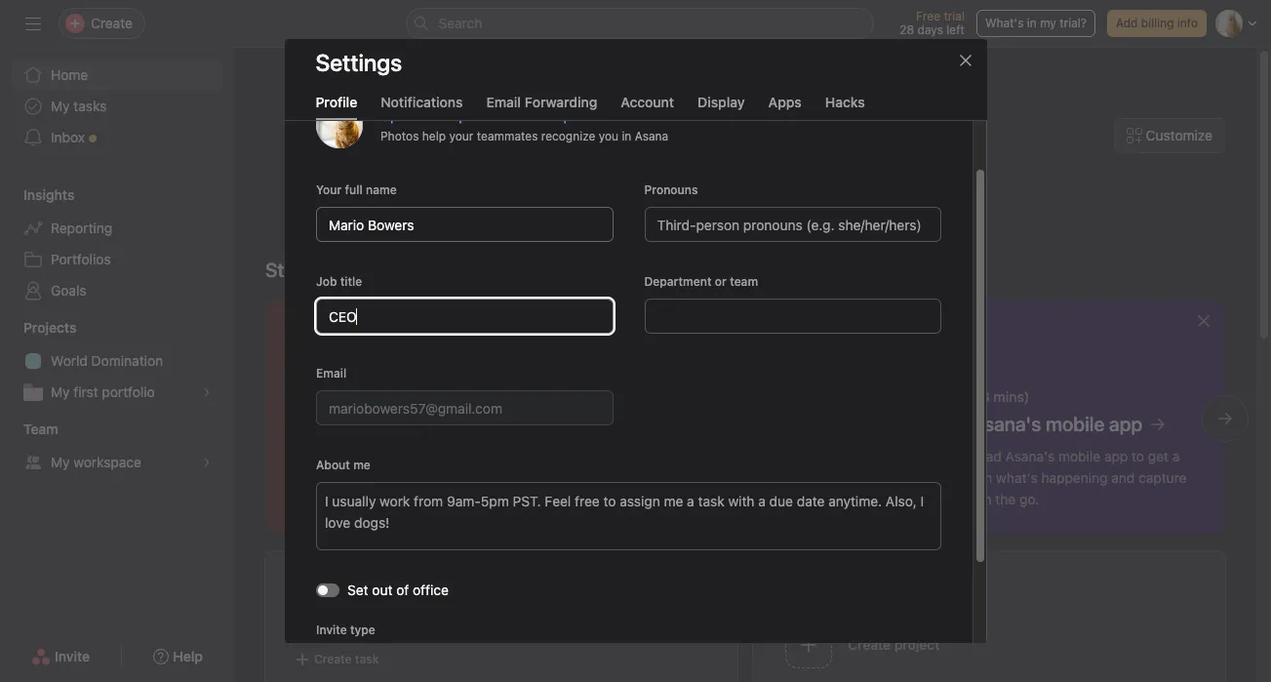 Task type: describe. For each thing, give the bounding box(es) containing it.
add
[[1116, 16, 1138, 30]]

what's
[[986, 16, 1024, 30]]

inbox
[[51, 129, 85, 145]]

steps to get started
[[265, 259, 439, 281]]

portfolio
[[102, 383, 155, 400]]

inbox link
[[12, 122, 222, 153]]

in inside button
[[1027, 16, 1037, 30]]

team
[[730, 274, 758, 289]]

my for my tasks
[[51, 98, 70, 114]]

of
[[396, 582, 409, 598]]

type
[[350, 623, 375, 637]]

customize
[[1146, 127, 1213, 143]]

remove photo button
[[509, 107, 600, 123]]

my first portfolio
[[51, 383, 155, 400]]

projects button
[[0, 318, 77, 338]]

set out of office switch
[[316, 583, 339, 597]]

my first portfolio link
[[12, 377, 222, 408]]

email forwarding
[[486, 94, 598, 110]]

add billing info
[[1116, 16, 1198, 30]]

create
[[314, 652, 352, 666]]

photos
[[380, 128, 419, 143]]

teams element
[[0, 412, 234, 482]]

create project link
[[778, 615, 1202, 677]]

afternoon,
[[677, 166, 812, 203]]

search button
[[405, 8, 874, 39]]

profile
[[316, 94, 357, 110]]

tasks
[[73, 98, 107, 114]]

hide sidebar image
[[25, 16, 41, 31]]

name
[[365, 182, 396, 197]]

about me
[[316, 458, 370, 472]]

out
[[372, 582, 392, 598]]

my tasks link
[[352, 576, 713, 603]]

to
[[321, 259, 338, 281]]

Third-person pronouns (e.g. she/her/hers) text field
[[644, 207, 941, 242]]

home link
[[12, 60, 222, 91]]

upload new photo button
[[380, 107, 495, 123]]

or
[[715, 274, 726, 289]]

help
[[422, 128, 446, 143]]

email for email
[[316, 366, 346, 381]]

mb button
[[290, 568, 337, 615]]

create task
[[314, 652, 379, 666]]

insights
[[23, 186, 75, 203]]

recognize
[[541, 128, 595, 143]]

insights element
[[0, 178, 234, 310]]

set out of office
[[347, 582, 448, 598]]

world
[[51, 352, 88, 369]]

full
[[344, 182, 362, 197]]

•
[[499, 107, 505, 123]]

world domination link
[[12, 345, 222, 377]]

goals link
[[12, 275, 222, 306]]

thursday,
[[666, 142, 738, 160]]

job
[[316, 274, 337, 289]]

display button
[[698, 94, 745, 120]]

info
[[1178, 16, 1198, 30]]

projects
[[23, 319, 77, 336]]

department
[[644, 274, 711, 289]]

forwarding
[[525, 94, 598, 110]]

team button
[[0, 420, 58, 439]]

notifications button
[[381, 94, 463, 120]]

my for my first portfolio
[[51, 383, 70, 400]]

new
[[429, 107, 455, 123]]

october
[[742, 142, 801, 160]]

pronouns
[[644, 182, 698, 197]]

insights button
[[0, 185, 75, 205]]

steps
[[265, 259, 316, 281]]

customize button
[[1114, 118, 1226, 153]]

world domination
[[51, 352, 163, 369]]

your
[[316, 182, 341, 197]]

my tasks
[[352, 578, 430, 600]]

reporting link
[[12, 213, 222, 244]]

me
[[353, 458, 370, 472]]

projects element
[[0, 310, 234, 412]]

in inside upload new photo • remove photo photos help your teammates recognize you in asana
[[621, 128, 631, 143]]

my for my workspace
[[51, 454, 70, 470]]

invite type
[[316, 623, 375, 637]]

title
[[340, 274, 362, 289]]

your
[[449, 128, 473, 143]]

account button
[[621, 94, 674, 120]]

notifications
[[381, 94, 463, 110]]

26
[[805, 142, 825, 160]]

free
[[916, 9, 941, 23]]

team
[[23, 421, 58, 437]]

home
[[51, 66, 88, 83]]

1 photo from the left
[[458, 107, 495, 123]]

days
[[918, 22, 944, 37]]



Task type: vqa. For each thing, say whether or not it's contained in the screenshot.
cross-function project plan LINK
no



Task type: locate. For each thing, give the bounding box(es) containing it.
1 vertical spatial in
[[621, 128, 631, 143]]

1 horizontal spatial in
[[1027, 16, 1037, 30]]

invite inside invite 'button'
[[55, 648, 90, 665]]

set
[[347, 582, 368, 598]]

about
[[316, 458, 350, 472]]

my tasks
[[51, 98, 107, 114]]

photo left •
[[458, 107, 495, 123]]

reporting
[[51, 220, 112, 236]]

email up teammates
[[486, 94, 521, 110]]

domination
[[91, 352, 163, 369]]

in right you
[[621, 128, 631, 143]]

office
[[412, 582, 448, 598]]

trial?
[[1060, 16, 1087, 30]]

portfolios
[[51, 251, 111, 267]]

workspace
[[73, 454, 141, 470]]

invite button
[[19, 639, 103, 674]]

free trial 28 days left
[[900, 9, 965, 37]]

mario
[[819, 166, 895, 203]]

0 horizontal spatial in
[[621, 128, 631, 143]]

my
[[51, 98, 70, 114], [51, 383, 70, 400], [51, 454, 70, 470]]

display
[[698, 94, 745, 110]]

0 horizontal spatial email
[[316, 366, 346, 381]]

invite
[[316, 623, 347, 637], [55, 648, 90, 665]]

None text field
[[316, 207, 613, 242], [316, 299, 613, 334], [316, 390, 613, 425], [316, 207, 613, 242], [316, 299, 613, 334], [316, 390, 613, 425]]

settings
[[316, 49, 402, 76]]

scroll card carousel right image
[[1218, 411, 1233, 426]]

department or team
[[644, 274, 758, 289]]

28
[[900, 22, 915, 37]]

create task button
[[290, 646, 384, 673]]

1 horizontal spatial email
[[486, 94, 521, 110]]

your full name
[[316, 182, 396, 197]]

photo
[[458, 107, 495, 123], [563, 107, 600, 123]]

my left 'tasks'
[[51, 98, 70, 114]]

email for email forwarding
[[486, 94, 521, 110]]

portfolios link
[[12, 244, 222, 275]]

asana
[[635, 128, 668, 143]]

close image
[[958, 53, 973, 68]]

None text field
[[644, 299, 941, 334]]

my workspace
[[51, 454, 141, 470]]

apps
[[769, 94, 802, 110]]

global element
[[0, 48, 234, 165]]

get started
[[343, 259, 439, 281]]

search
[[439, 15, 482, 31]]

1 my from the top
[[51, 98, 70, 114]]

goals
[[51, 282, 86, 299]]

1 vertical spatial invite
[[55, 648, 90, 665]]

0 horizontal spatial photo
[[458, 107, 495, 123]]

upload new photo • remove photo photos help your teammates recognize you in asana
[[380, 107, 668, 143]]

task
[[355, 652, 379, 666]]

0 vertical spatial my
[[51, 98, 70, 114]]

job title
[[316, 274, 362, 289]]

my inside global "element"
[[51, 98, 70, 114]]

my workspace link
[[12, 447, 222, 478]]

search list box
[[405, 8, 874, 39]]

email forwarding button
[[486, 94, 598, 120]]

1 vertical spatial email
[[316, 366, 346, 381]]

0 vertical spatial in
[[1027, 16, 1037, 30]]

you
[[598, 128, 618, 143]]

what's in my trial?
[[986, 16, 1087, 30]]

2 my from the top
[[51, 383, 70, 400]]

0 horizontal spatial invite
[[55, 648, 90, 665]]

in left my
[[1027, 16, 1037, 30]]

my down team
[[51, 454, 70, 470]]

email
[[486, 94, 521, 110], [316, 366, 346, 381]]

thursday, october 26 good afternoon, mario
[[596, 142, 895, 203]]

create project
[[848, 636, 940, 652]]

my left first
[[51, 383, 70, 400]]

0 vertical spatial email
[[486, 94, 521, 110]]

I usually work from 9am-5pm PST. Feel free to assign me a task with a due date anytime. Also, I love dogs! text field
[[316, 482, 941, 550]]

upcoming
[[352, 609, 418, 626]]

hacks button
[[825, 94, 865, 120]]

hacks
[[825, 94, 865, 110]]

add billing info button
[[1108, 10, 1207, 37]]

upload
[[380, 107, 425, 123]]

0 vertical spatial invite
[[316, 623, 347, 637]]

1 vertical spatial my
[[51, 383, 70, 400]]

1 horizontal spatial invite
[[316, 623, 347, 637]]

upload new photo image
[[316, 101, 363, 148]]

email inside button
[[486, 94, 521, 110]]

trial
[[944, 9, 965, 23]]

2 vertical spatial my
[[51, 454, 70, 470]]

invite for invite type
[[316, 623, 347, 637]]

teammates
[[476, 128, 538, 143]]

left
[[947, 22, 965, 37]]

billing
[[1142, 16, 1174, 30]]

3 my from the top
[[51, 454, 70, 470]]

what's in my trial? button
[[977, 10, 1096, 37]]

apps button
[[769, 94, 802, 120]]

my
[[1040, 16, 1057, 30]]

account
[[621, 94, 674, 110]]

1 horizontal spatial photo
[[563, 107, 600, 123]]

remove
[[509, 107, 559, 123]]

my inside teams 'element'
[[51, 454, 70, 470]]

invite for invite
[[55, 648, 90, 665]]

2 photo from the left
[[563, 107, 600, 123]]

mb
[[302, 583, 325, 600]]

photo up recognize
[[563, 107, 600, 123]]

good
[[596, 166, 670, 203]]

email up about at the left of the page
[[316, 366, 346, 381]]

my inside projects element
[[51, 383, 70, 400]]



